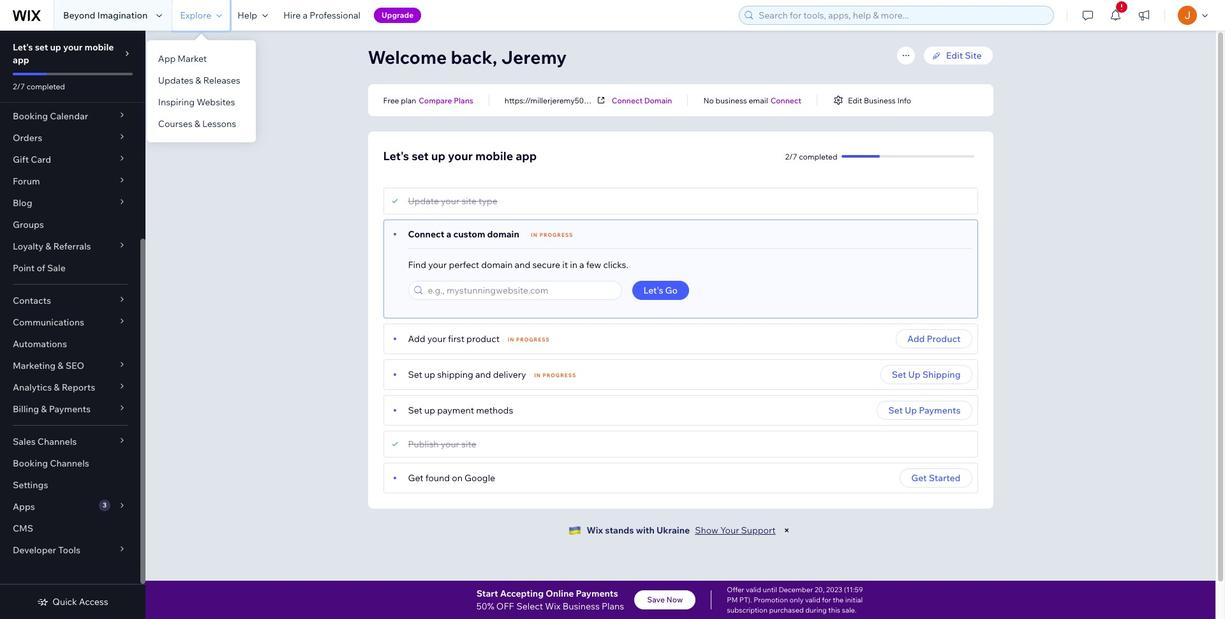 Task type: vqa. For each thing, say whether or not it's contained in the screenshot.
top the valid
yes



Task type: locate. For each thing, give the bounding box(es) containing it.
0 horizontal spatial let's
[[13, 41, 33, 53]]

0 horizontal spatial connect
[[408, 229, 444, 240]]

0 vertical spatial domain
[[487, 229, 519, 240]]

edit business info
[[848, 95, 911, 105]]

2 site from the top
[[462, 439, 476, 450]]

0 horizontal spatial set
[[35, 41, 48, 53]]

valid up during
[[805, 596, 821, 604]]

0 horizontal spatial edit
[[848, 95, 862, 105]]

1 horizontal spatial let's set up your mobile app
[[383, 149, 537, 163]]

0 horizontal spatial and
[[476, 369, 491, 380]]

0 horizontal spatial business
[[563, 601, 600, 612]]

let's set up your mobile app up update your site type
[[383, 149, 537, 163]]

0 vertical spatial set
[[35, 41, 48, 53]]

0 vertical spatial wix
[[587, 525, 603, 536]]

get for get found on google
[[408, 472, 424, 484]]

sale
[[47, 262, 66, 274]]

1 horizontal spatial connect
[[612, 95, 643, 105]]

progress for connect a custom domain
[[540, 232, 573, 238]]

progress up delivery
[[516, 336, 550, 343]]

up for shipping
[[909, 369, 921, 380]]

1 horizontal spatial payments
[[576, 588, 618, 599]]

2 vertical spatial in
[[534, 372, 541, 379]]

cms
[[13, 523, 33, 534]]

a for custom
[[447, 229, 452, 240]]

wix inside start accepting online payments 50% off select wix business plans
[[545, 601, 561, 612]]

add left first
[[408, 333, 426, 345]]

1 vertical spatial completed
[[799, 152, 838, 161]]

in for set up shipping and delivery
[[534, 372, 541, 379]]

edit left "info"
[[848, 95, 862, 105]]

plans inside start accepting online payments 50% off select wix business plans
[[602, 601, 624, 612]]

add for add product
[[908, 333, 925, 345]]

1 add from the left
[[408, 333, 426, 345]]

get inside get started button
[[912, 472, 927, 484]]

your for add
[[428, 333, 446, 345]]

2/7 down connect link in the right of the page
[[786, 152, 798, 161]]

type
[[479, 195, 498, 207]]

a left custom
[[447, 229, 452, 240]]

your for publish
[[441, 439, 460, 450]]

for
[[822, 596, 832, 604]]

plans right compare
[[454, 95, 474, 105]]

set
[[408, 369, 422, 380], [892, 369, 907, 380], [408, 405, 422, 416], [889, 405, 903, 416]]

1 vertical spatial and
[[476, 369, 491, 380]]

2 vertical spatial let's
[[644, 285, 663, 296]]

plans
[[454, 95, 474, 105], [602, 601, 624, 612]]

channels up settings link
[[50, 458, 89, 469]]

0 vertical spatial let's set up your mobile app
[[13, 41, 114, 66]]

mobile down the beyond imagination
[[85, 41, 114, 53]]

2 booking from the top
[[13, 458, 48, 469]]

1 get from the left
[[408, 472, 424, 484]]

app market link
[[147, 48, 256, 70]]

1 horizontal spatial wix
[[587, 525, 603, 536]]

up
[[50, 41, 61, 53], [431, 149, 446, 163], [424, 369, 435, 380], [424, 405, 435, 416]]

0 horizontal spatial app
[[13, 54, 29, 66]]

& inside marketing & seo popup button
[[58, 360, 64, 371]]

1 horizontal spatial a
[[447, 229, 452, 240]]

0 vertical spatial in
[[531, 232, 538, 238]]

2 vertical spatial progress
[[543, 372, 577, 379]]

1 vertical spatial in
[[508, 336, 515, 343]]

and left delivery
[[476, 369, 491, 380]]

0 vertical spatial mobile
[[85, 41, 114, 53]]

channels
[[38, 436, 77, 447], [50, 458, 89, 469]]

updates
[[158, 75, 193, 86]]

in progress up delivery
[[508, 336, 550, 343]]

1 horizontal spatial add
[[908, 333, 925, 345]]

analytics & reports
[[13, 382, 95, 393]]

connect domain
[[612, 95, 672, 105]]

2 vertical spatial a
[[580, 259, 584, 271]]

a right hire
[[303, 10, 308, 21]]

in progress right delivery
[[534, 372, 577, 379]]

contacts button
[[0, 290, 140, 311]]

domain
[[487, 229, 519, 240], [481, 259, 513, 271]]

business down online
[[563, 601, 600, 612]]

a right "in"
[[580, 259, 584, 271]]

compare plans link
[[419, 94, 474, 106]]

1 horizontal spatial 2/7 completed
[[786, 152, 838, 161]]

1 horizontal spatial completed
[[799, 152, 838, 161]]

& for updates
[[196, 75, 201, 86]]

your left first
[[428, 333, 446, 345]]

in up secure
[[531, 232, 538, 238]]

add left product
[[908, 333, 925, 345]]

your right update
[[441, 195, 460, 207]]

0 horizontal spatial add
[[408, 333, 426, 345]]

0 horizontal spatial get
[[408, 472, 424, 484]]

pm
[[727, 596, 738, 604]]

shipping
[[923, 369, 961, 380]]

beyond imagination
[[63, 10, 148, 21]]

quick access button
[[37, 596, 108, 608]]

0 horizontal spatial payments
[[49, 403, 91, 415]]

completed
[[27, 82, 65, 91], [799, 152, 838, 161]]

connect up find
[[408, 229, 444, 240]]

booking up orders
[[13, 110, 48, 122]]

email
[[749, 95, 768, 105]]

0 vertical spatial channels
[[38, 436, 77, 447]]

& left reports
[[54, 382, 60, 393]]

0 horizontal spatial a
[[303, 10, 308, 21]]

booking for booking calendar
[[13, 110, 48, 122]]

perfect
[[449, 259, 479, 271]]

and left secure
[[515, 259, 531, 271]]

0 vertical spatial 2/7
[[13, 82, 25, 91]]

subscription
[[727, 606, 768, 615]]

courses & lessons link
[[147, 113, 256, 135]]

1 horizontal spatial set
[[412, 149, 429, 163]]

0 vertical spatial business
[[864, 95, 896, 105]]

1 vertical spatial 2/7 completed
[[786, 152, 838, 161]]

booking up settings
[[13, 458, 48, 469]]

your right find
[[428, 259, 447, 271]]

0 vertical spatial edit
[[946, 50, 963, 61]]

0 horizontal spatial 2/7 completed
[[13, 82, 65, 91]]

let's go button
[[632, 281, 689, 300]]

get left started
[[912, 472, 927, 484]]

1 vertical spatial wix
[[545, 601, 561, 612]]

channels for booking channels
[[50, 458, 89, 469]]

forum
[[13, 176, 40, 187]]

edit for edit business info
[[848, 95, 862, 105]]

plans left save
[[602, 601, 624, 612]]

automations link
[[0, 333, 140, 355]]

1 horizontal spatial valid
[[805, 596, 821, 604]]

progress right delivery
[[543, 372, 577, 379]]

valid up pt).
[[746, 585, 761, 594]]

& up "inspiring websites" at the top left of the page
[[196, 75, 201, 86]]

let's set up your mobile app down beyond
[[13, 41, 114, 66]]

& inside analytics & reports popup button
[[54, 382, 60, 393]]

0 horizontal spatial mobile
[[85, 41, 114, 53]]

your right publish
[[441, 439, 460, 450]]

find your perfect domain and secure it in a few clicks.
[[408, 259, 629, 271]]

up for payments
[[905, 405, 917, 416]]

2 vertical spatial in progress
[[534, 372, 577, 379]]

in progress for set up shipping and delivery
[[534, 372, 577, 379]]

business left "info"
[[864, 95, 896, 105]]

let's set up your mobile app
[[13, 41, 114, 66], [383, 149, 537, 163]]

1 vertical spatial progress
[[516, 336, 550, 343]]

1 horizontal spatial app
[[516, 149, 537, 163]]

free plan compare plans
[[383, 95, 474, 105]]

0 vertical spatial completed
[[27, 82, 65, 91]]

business inside button
[[864, 95, 896, 105]]

websites
[[197, 96, 235, 108]]

in right the "product"
[[508, 336, 515, 343]]

back,
[[451, 46, 497, 68]]

1 vertical spatial booking
[[13, 458, 48, 469]]

0 vertical spatial valid
[[746, 585, 761, 594]]

up left shipping
[[909, 369, 921, 380]]

1 vertical spatial up
[[905, 405, 917, 416]]

add for add your first product
[[408, 333, 426, 345]]

booking for booking channels
[[13, 458, 48, 469]]

0 vertical spatial progress
[[540, 232, 573, 238]]

booking inside dropdown button
[[13, 110, 48, 122]]

& inside "billing & payments" popup button
[[41, 403, 47, 415]]

2 get from the left
[[912, 472, 927, 484]]

until
[[763, 585, 777, 594]]

1 vertical spatial edit
[[848, 95, 862, 105]]

your inside let's set up your mobile app
[[63, 41, 83, 53]]

let's set up your mobile app inside sidebar element
[[13, 41, 114, 66]]

0 vertical spatial site
[[462, 195, 477, 207]]

2/7
[[13, 82, 25, 91], [786, 152, 798, 161]]

in progress
[[531, 232, 573, 238], [508, 336, 550, 343], [534, 372, 577, 379]]

1 horizontal spatial edit
[[946, 50, 963, 61]]

your for find
[[428, 259, 447, 271]]

1 vertical spatial in progress
[[508, 336, 550, 343]]

2 horizontal spatial let's
[[644, 285, 663, 296]]

mobile inside let's set up your mobile app
[[85, 41, 114, 53]]

add inside button
[[908, 333, 925, 345]]

booking channels
[[13, 458, 89, 469]]

your down beyond
[[63, 41, 83, 53]]

up
[[909, 369, 921, 380], [905, 405, 917, 416]]

1 horizontal spatial get
[[912, 472, 927, 484]]

e.g., mystunningwebsite.com field
[[424, 281, 618, 299]]

set inside let's set up your mobile app
[[35, 41, 48, 53]]

of
[[37, 262, 45, 274]]

0 vertical spatial plans
[[454, 95, 474, 105]]

get left found
[[408, 472, 424, 484]]

this
[[829, 606, 841, 615]]

orders button
[[0, 127, 140, 149]]

only
[[790, 596, 804, 604]]

gift card
[[13, 154, 51, 165]]

lessons
[[202, 118, 236, 130]]

loyalty & referrals
[[13, 241, 91, 252]]

professional
[[310, 10, 361, 21]]

1 vertical spatial let's
[[383, 149, 409, 163]]

& right loyalty
[[45, 241, 51, 252]]

0 vertical spatial up
[[909, 369, 921, 380]]

0 horizontal spatial let's set up your mobile app
[[13, 41, 114, 66]]

connect left domain on the right of page
[[612, 95, 643, 105]]

your for update
[[441, 195, 460, 207]]

2/7 completed down connect link in the right of the page
[[786, 152, 838, 161]]

updates & releases link
[[147, 70, 256, 91]]

1 horizontal spatial plans
[[602, 601, 624, 612]]

& inside loyalty & referrals dropdown button
[[45, 241, 51, 252]]

marketing & seo button
[[0, 355, 140, 377]]

in progress up secure
[[531, 232, 573, 238]]

connect right email
[[771, 95, 802, 105]]

progress up it
[[540, 232, 573, 238]]

completed inside sidebar element
[[27, 82, 65, 91]]

no
[[704, 95, 714, 105]]

site down set up payment methods
[[462, 439, 476, 450]]

edit left site
[[946, 50, 963, 61]]

let's go
[[644, 285, 678, 296]]

up down set up shipping button
[[905, 405, 917, 416]]

point of sale
[[13, 262, 66, 274]]

payments down shipping
[[919, 405, 961, 416]]

courses & lessons
[[158, 118, 236, 130]]

1 vertical spatial business
[[563, 601, 600, 612]]

site for publish your site
[[462, 439, 476, 450]]

payments inside popup button
[[49, 403, 91, 415]]

2/7 inside sidebar element
[[13, 82, 25, 91]]

& down "inspiring websites" at the top left of the page
[[195, 118, 200, 130]]

in for add your first product
[[508, 336, 515, 343]]

0 horizontal spatial completed
[[27, 82, 65, 91]]

1 vertical spatial 2/7
[[786, 152, 798, 161]]

1 vertical spatial plans
[[602, 601, 624, 612]]

0 horizontal spatial valid
[[746, 585, 761, 594]]

mobile
[[85, 41, 114, 53], [476, 149, 513, 163]]

0 vertical spatial a
[[303, 10, 308, 21]]

domain for custom
[[487, 229, 519, 240]]

app
[[158, 53, 176, 64]]

payments right online
[[576, 588, 618, 599]]

channels up booking channels
[[38, 436, 77, 447]]

2/7 completed up booking calendar
[[13, 82, 65, 91]]

domain for perfect
[[481, 259, 513, 271]]

update your site type
[[408, 195, 498, 207]]

channels for sales channels
[[38, 436, 77, 447]]

orders
[[13, 132, 42, 144]]

1 horizontal spatial business
[[864, 95, 896, 105]]

connect
[[612, 95, 643, 105], [771, 95, 802, 105], [408, 229, 444, 240]]

set up payments
[[889, 405, 961, 416]]

2/7 completed
[[13, 82, 65, 91], [786, 152, 838, 161]]

payments inside button
[[919, 405, 961, 416]]

0 vertical spatial let's
[[13, 41, 33, 53]]

2 add from the left
[[908, 333, 925, 345]]

1 horizontal spatial let's
[[383, 149, 409, 163]]

2 horizontal spatial payments
[[919, 405, 961, 416]]

2/7 completed inside sidebar element
[[13, 82, 65, 91]]

payments
[[49, 403, 91, 415], [919, 405, 961, 416], [576, 588, 618, 599]]

& for analytics
[[54, 382, 60, 393]]

0 horizontal spatial wix
[[545, 601, 561, 612]]

your
[[63, 41, 83, 53], [448, 149, 473, 163], [441, 195, 460, 207], [428, 259, 447, 271], [428, 333, 446, 345], [441, 439, 460, 450]]

0 horizontal spatial 2/7
[[13, 82, 25, 91]]

let's inside let's set up your mobile app
[[13, 41, 33, 53]]

mobile up 'type'
[[476, 149, 513, 163]]

app inside let's set up your mobile app
[[13, 54, 29, 66]]

1 horizontal spatial mobile
[[476, 149, 513, 163]]

card
[[31, 154, 51, 165]]

get for get started
[[912, 472, 927, 484]]

started
[[929, 472, 961, 484]]

0 vertical spatial in progress
[[531, 232, 573, 238]]

0 vertical spatial app
[[13, 54, 29, 66]]

payments down analytics & reports popup button at bottom
[[49, 403, 91, 415]]

wix stands with ukraine show your support
[[587, 525, 776, 536]]

& inside updates & releases link
[[196, 75, 201, 86]]

accepting
[[500, 588, 544, 599]]

1 vertical spatial a
[[447, 229, 452, 240]]

0 vertical spatial booking
[[13, 110, 48, 122]]

2/7 up booking calendar
[[13, 82, 25, 91]]

1 vertical spatial domain
[[481, 259, 513, 271]]

domain right perfect
[[481, 259, 513, 271]]

& right billing
[[41, 403, 47, 415]]

& for billing
[[41, 403, 47, 415]]

in right delivery
[[534, 372, 541, 379]]

explore
[[180, 10, 211, 21]]

developer
[[13, 544, 56, 556]]

payments for set up payments
[[919, 405, 961, 416]]

referrals
[[53, 241, 91, 252]]

a for professional
[[303, 10, 308, 21]]

wix down online
[[545, 601, 561, 612]]

1 vertical spatial app
[[516, 149, 537, 163]]

1 horizontal spatial and
[[515, 259, 531, 271]]

channels inside popup button
[[38, 436, 77, 447]]

1 site from the top
[[462, 195, 477, 207]]

& inside courses & lessons link
[[195, 118, 200, 130]]

20,
[[815, 585, 825, 594]]

wix left stands
[[587, 525, 603, 536]]

quick
[[53, 596, 77, 608]]

point of sale link
[[0, 257, 140, 279]]

1 booking from the top
[[13, 110, 48, 122]]

0 vertical spatial 2/7 completed
[[13, 82, 65, 91]]

edit inside button
[[848, 95, 862, 105]]

app
[[13, 54, 29, 66], [516, 149, 537, 163]]

connect inside "link"
[[612, 95, 643, 105]]

1 vertical spatial site
[[462, 439, 476, 450]]

business
[[716, 95, 747, 105]]

1 vertical spatial channels
[[50, 458, 89, 469]]

& left seo
[[58, 360, 64, 371]]

off
[[496, 601, 514, 612]]

billing
[[13, 403, 39, 415]]

domain right custom
[[487, 229, 519, 240]]

set for set up shipping and delivery
[[408, 369, 422, 380]]

blog
[[13, 197, 32, 209]]

site left 'type'
[[462, 195, 477, 207]]



Task type: describe. For each thing, give the bounding box(es) containing it.
save now
[[647, 595, 683, 604]]

add your first product
[[408, 333, 500, 345]]

seo
[[66, 360, 84, 371]]

publish your site
[[408, 439, 476, 450]]

groups
[[13, 219, 44, 230]]

developer tools button
[[0, 539, 140, 561]]

groups link
[[0, 214, 140, 236]]

sales channels button
[[0, 431, 140, 453]]

set up shipping and delivery
[[408, 369, 526, 380]]

2 horizontal spatial connect
[[771, 95, 802, 105]]

in for connect a custom domain
[[531, 232, 538, 238]]

2023
[[826, 585, 843, 594]]

in progress for add your first product
[[508, 336, 550, 343]]

cms link
[[0, 518, 140, 539]]

update
[[408, 195, 439, 207]]

plan
[[401, 95, 416, 105]]

1 vertical spatial valid
[[805, 596, 821, 604]]

select
[[517, 601, 543, 612]]

& for marketing
[[58, 360, 64, 371]]

stands
[[605, 525, 634, 536]]

show your support button
[[695, 525, 776, 536]]

help button
[[230, 0, 276, 31]]

free
[[383, 95, 399, 105]]

business inside start accepting online payments 50% off select wix business plans
[[563, 601, 600, 612]]

booking calendar
[[13, 110, 88, 122]]

forum button
[[0, 170, 140, 192]]

access
[[79, 596, 108, 608]]

edit site
[[946, 50, 982, 61]]

jeremy
[[501, 46, 567, 68]]

1 vertical spatial let's set up your mobile app
[[383, 149, 537, 163]]

welcome
[[368, 46, 447, 68]]

quick access
[[53, 596, 108, 608]]

save now button
[[635, 590, 696, 610]]

help
[[238, 10, 257, 21]]

go
[[665, 285, 678, 296]]

loyalty & referrals button
[[0, 236, 140, 257]]

your up update your site type
[[448, 149, 473, 163]]

edit site link
[[923, 46, 994, 65]]

connect domain link
[[612, 94, 672, 106]]

billing & payments button
[[0, 398, 140, 420]]

offer valid until december 20, 2023 (11:59 pm pt). promotion only valid for the initial subscription purchased during this sale.
[[727, 585, 863, 615]]

courses
[[158, 118, 193, 130]]

sale.
[[842, 606, 857, 615]]

add product
[[908, 333, 961, 345]]

booking channels link
[[0, 453, 140, 474]]

edit for edit site
[[946, 50, 963, 61]]

imagination
[[97, 10, 148, 21]]

methods
[[476, 405, 513, 416]]

promotion
[[754, 596, 788, 604]]

set for set up payment methods
[[408, 405, 422, 416]]

first
[[448, 333, 465, 345]]

initial
[[846, 596, 863, 604]]

reports
[[62, 382, 95, 393]]

1 vertical spatial set
[[412, 149, 429, 163]]

up inside let's set up your mobile app
[[50, 41, 61, 53]]

2 horizontal spatial a
[[580, 259, 584, 271]]

now
[[667, 595, 683, 604]]

set for set up shipping
[[892, 369, 907, 380]]

sales channels
[[13, 436, 77, 447]]

secure
[[533, 259, 561, 271]]

1 horizontal spatial 2/7
[[786, 152, 798, 161]]

shipping
[[437, 369, 474, 380]]

& for loyalty
[[45, 241, 51, 252]]

in
[[570, 259, 578, 271]]

loyalty
[[13, 241, 43, 252]]

0 horizontal spatial plans
[[454, 95, 474, 105]]

progress for set up shipping and delivery
[[543, 372, 577, 379]]

blog button
[[0, 192, 140, 214]]

tools
[[58, 544, 80, 556]]

contacts
[[13, 295, 51, 306]]

Search for tools, apps, help & more... field
[[755, 6, 1050, 24]]

inspiring websites link
[[147, 91, 256, 113]]

set for set up payments
[[889, 405, 903, 416]]

progress for add your first product
[[516, 336, 550, 343]]

add product button
[[896, 329, 972, 349]]

communications
[[13, 317, 84, 328]]

site for update your site type
[[462, 195, 477, 207]]

1 vertical spatial mobile
[[476, 149, 513, 163]]

connect for connect domain
[[612, 95, 643, 105]]

hire
[[284, 10, 301, 21]]

support
[[741, 525, 776, 536]]

billing & payments
[[13, 403, 91, 415]]

google
[[465, 472, 495, 484]]

let's inside let's go button
[[644, 285, 663, 296]]

welcome back, jeremy
[[368, 46, 567, 68]]

calendar
[[50, 110, 88, 122]]

connect link
[[771, 94, 802, 106]]

beyond
[[63, 10, 95, 21]]

find
[[408, 259, 426, 271]]

market
[[178, 53, 207, 64]]

on
[[452, 472, 463, 484]]

50%
[[477, 601, 494, 612]]

in progress for connect a custom domain
[[531, 232, 573, 238]]

no business email connect
[[704, 95, 802, 105]]

upgrade
[[382, 10, 414, 20]]

sidebar element
[[0, 0, 146, 619]]

marketing & seo
[[13, 360, 84, 371]]

inspiring websites
[[158, 96, 235, 108]]

info
[[898, 95, 911, 105]]

& for courses
[[195, 118, 200, 130]]

start
[[477, 588, 498, 599]]

updates & releases
[[158, 75, 240, 86]]

hire a professional
[[284, 10, 361, 21]]

0 vertical spatial and
[[515, 259, 531, 271]]

your
[[721, 525, 739, 536]]

payments for billing & payments
[[49, 403, 91, 415]]

with
[[636, 525, 655, 536]]

custom
[[454, 229, 485, 240]]

set up payments button
[[877, 401, 972, 420]]

payments inside start accepting online payments 50% off select wix business plans
[[576, 588, 618, 599]]

product
[[927, 333, 961, 345]]

connect for connect a custom domain
[[408, 229, 444, 240]]



